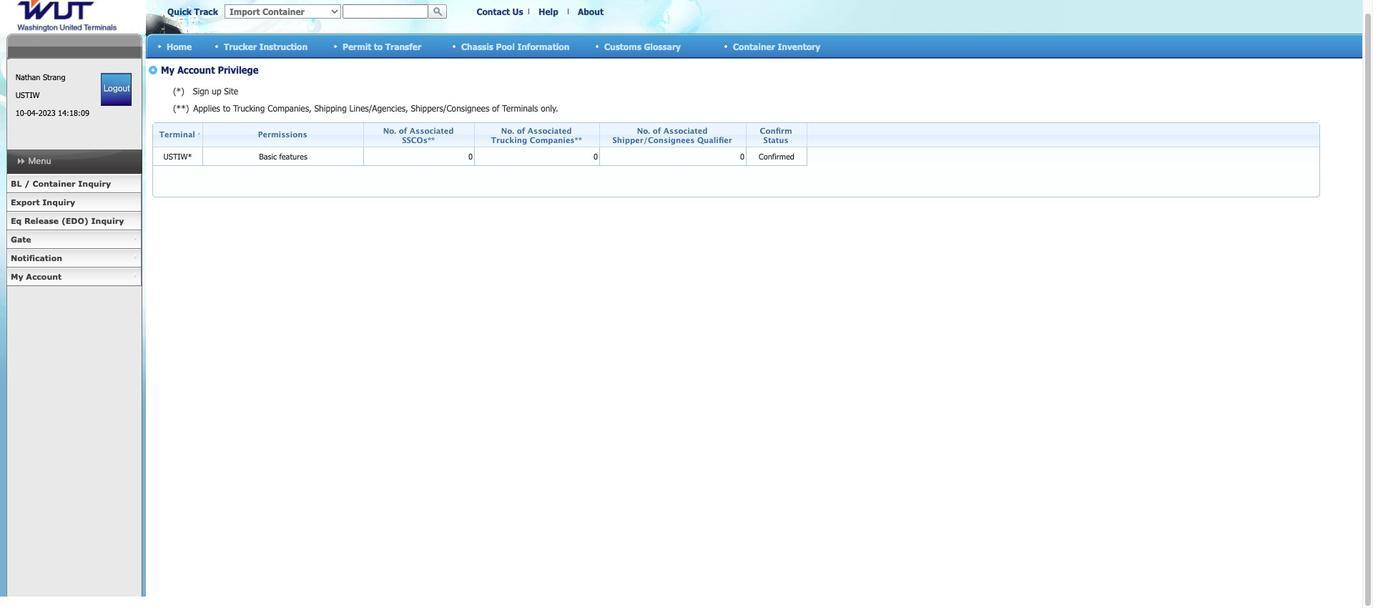 Task type: describe. For each thing, give the bounding box(es) containing it.
about
[[578, 6, 604, 16]]

strang
[[43, 72, 65, 82]]

contact
[[477, 6, 510, 16]]

instruction
[[259, 41, 308, 51]]

home
[[167, 41, 192, 51]]

notification
[[11, 253, 62, 263]]

quick track
[[167, 6, 218, 16]]

nathan strang
[[15, 72, 65, 82]]

04-
[[27, 108, 38, 117]]

gate
[[11, 235, 31, 244]]

gate link
[[6, 230, 142, 249]]

chassis
[[462, 41, 494, 51]]

transfer
[[385, 41, 422, 51]]

eq release (edo) inquiry link
[[6, 212, 142, 230]]

0 vertical spatial container
[[733, 41, 776, 51]]

inquiry for container
[[78, 179, 111, 188]]

export
[[11, 197, 40, 207]]

glossary
[[644, 41, 681, 51]]

trucker instruction
[[224, 41, 308, 51]]

bl
[[11, 179, 22, 188]]

bl / container inquiry link
[[6, 175, 142, 193]]

my
[[11, 272, 23, 281]]

login image
[[101, 73, 132, 106]]

export inquiry
[[11, 197, 75, 207]]

help link
[[539, 6, 559, 16]]

pool
[[496, 41, 515, 51]]

about link
[[578, 6, 604, 16]]

eq release (edo) inquiry
[[11, 216, 124, 225]]

14:18:10
[[58, 108, 89, 117]]

inquiry for (edo)
[[91, 216, 124, 225]]

10-
[[15, 108, 27, 117]]

contact us link
[[477, 6, 523, 16]]

2023
[[38, 108, 56, 117]]



Task type: vqa. For each thing, say whether or not it's contained in the screenshot.
Preference
no



Task type: locate. For each thing, give the bounding box(es) containing it.
release
[[24, 216, 59, 225]]

2 vertical spatial inquiry
[[91, 216, 124, 225]]

chassis pool information
[[462, 41, 570, 51]]

1 vertical spatial container
[[33, 179, 76, 188]]

inquiry
[[78, 179, 111, 188], [42, 197, 75, 207], [91, 216, 124, 225]]

inquiry right (edo)
[[91, 216, 124, 225]]

permit
[[343, 41, 372, 51]]

10-04-2023 14:18:10
[[15, 108, 89, 117]]

None text field
[[343, 4, 429, 19]]

ustiw
[[15, 90, 40, 99]]

to
[[374, 41, 383, 51]]

contact us
[[477, 6, 523, 16]]

inventory
[[778, 41, 821, 51]]

permit to transfer
[[343, 41, 422, 51]]

(edo)
[[61, 216, 89, 225]]

help
[[539, 6, 559, 16]]

inquiry up export inquiry link
[[78, 179, 111, 188]]

container left "inventory"
[[733, 41, 776, 51]]

eq
[[11, 216, 22, 225]]

container up the export inquiry
[[33, 179, 76, 188]]

trucker
[[224, 41, 257, 51]]

track
[[194, 6, 218, 16]]

export inquiry link
[[6, 193, 142, 212]]

1 vertical spatial inquiry
[[42, 197, 75, 207]]

0 horizontal spatial container
[[33, 179, 76, 188]]

0 vertical spatial inquiry
[[78, 179, 111, 188]]

1 horizontal spatial container
[[733, 41, 776, 51]]

my account
[[11, 272, 62, 281]]

container
[[733, 41, 776, 51], [33, 179, 76, 188]]

account
[[26, 272, 62, 281]]

bl / container inquiry
[[11, 179, 111, 188]]

information
[[518, 41, 570, 51]]

customs glossary
[[605, 41, 681, 51]]

/
[[24, 179, 30, 188]]

my account link
[[6, 268, 142, 286]]

nathan
[[15, 72, 40, 82]]

us
[[513, 6, 523, 16]]

container inventory
[[733, 41, 821, 51]]

customs
[[605, 41, 642, 51]]

quick
[[167, 6, 192, 16]]

notification link
[[6, 249, 142, 268]]

inquiry down bl / container inquiry
[[42, 197, 75, 207]]



